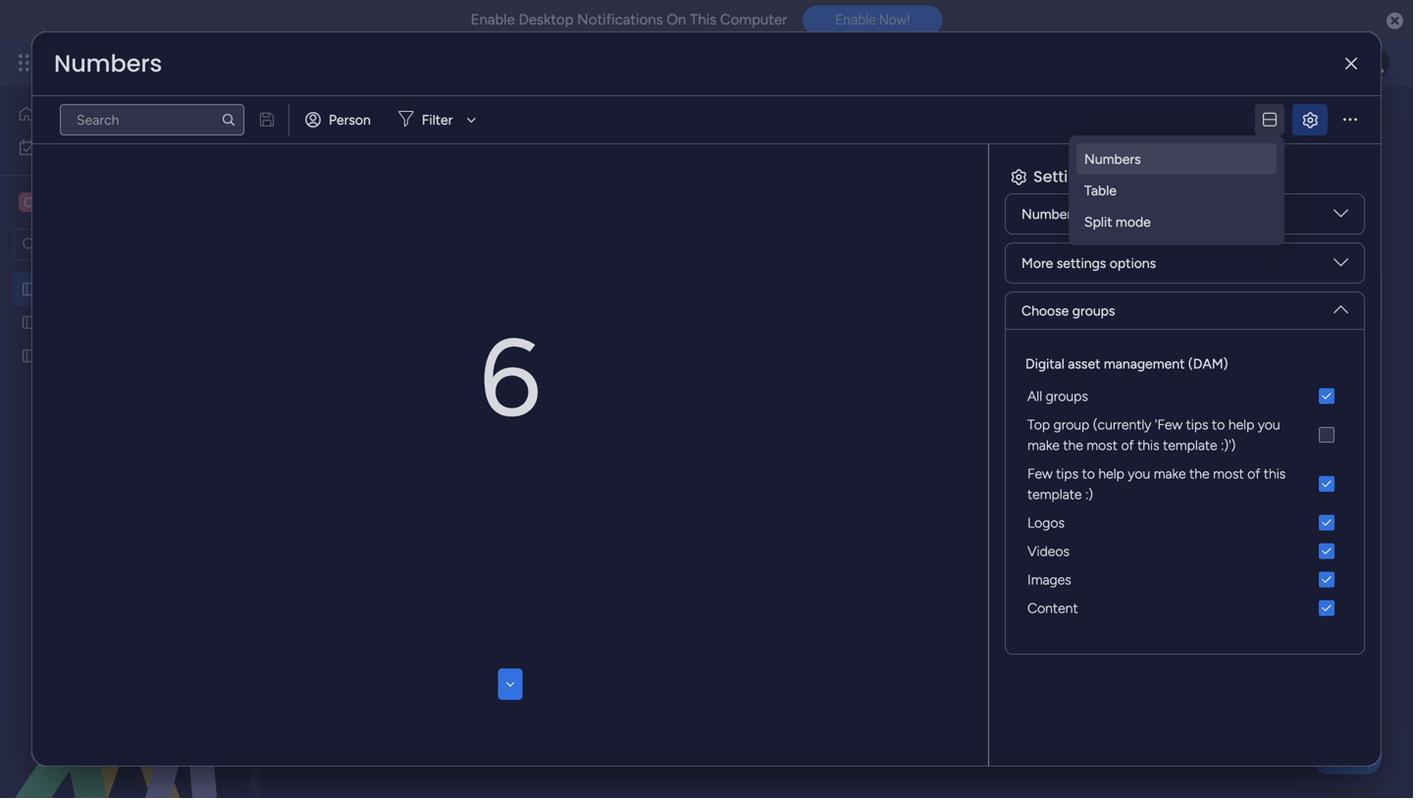 Task type: vqa. For each thing, say whether or not it's contained in the screenshot.
leftmost 'your'
no



Task type: locate. For each thing, give the bounding box(es) containing it.
0 horizontal spatial template
[[1028, 486, 1083, 503]]

numbers up table
[[1085, 151, 1142, 167]]

0 vertical spatial digital
[[303, 103, 376, 136]]

monday work management
[[87, 52, 305, 74]]

help
[[1229, 416, 1255, 433], [1099, 465, 1125, 482]]

0 horizontal spatial help
[[1099, 465, 1125, 482]]

1 digital asset management (dam) group from the top
[[1022, 353, 1349, 623]]

template down few
[[1028, 486, 1083, 503]]

(dam)
[[615, 103, 690, 136], [1189, 355, 1229, 372]]

0 horizontal spatial work
[[67, 139, 97, 156]]

0 horizontal spatial most
[[1087, 437, 1118, 454]]

enable
[[471, 11, 515, 28], [836, 12, 876, 28]]

work for my
[[67, 139, 97, 156]]

template
[[1164, 437, 1218, 454], [1028, 486, 1083, 503]]

tips right few
[[1057, 465, 1079, 482]]

0 vertical spatial public board image
[[21, 280, 39, 299]]

digital inside field
[[303, 103, 376, 136]]

groups down more settings options
[[1073, 302, 1116, 319]]

asset
[[382, 103, 444, 136], [1069, 355, 1101, 372]]

2 horizontal spatial management
[[1104, 355, 1186, 372]]

the down group
[[1064, 437, 1084, 454]]

dapulse dropdown down arrow image
[[1334, 206, 1349, 228], [1334, 255, 1349, 277]]

most
[[1087, 437, 1118, 454], [1214, 465, 1245, 482]]

0 vertical spatial make
[[1028, 437, 1060, 454]]

1 vertical spatial management
[[449, 103, 610, 136]]

option
[[0, 272, 250, 275]]

Filter dashboard by text search field
[[60, 104, 245, 136]]

1 horizontal spatial most
[[1214, 465, 1245, 482]]

0 vertical spatial numbers
[[54, 47, 162, 80]]

digital up all
[[1026, 355, 1065, 372]]

dapulse dropdown down arrow image for more settings options
[[1334, 255, 1349, 277]]

0 vertical spatial digital asset management (dam)
[[303, 103, 690, 136]]

to up :)')
[[1213, 416, 1226, 433]]

1 vertical spatial you
[[1129, 465, 1151, 482]]

1 horizontal spatial make
[[1154, 465, 1187, 482]]

management
[[198, 52, 305, 74], [449, 103, 610, 136], [1104, 355, 1186, 372]]

my
[[45, 139, 64, 156]]

the
[[1064, 437, 1084, 454], [1190, 465, 1210, 482]]

1 vertical spatial tips
[[1057, 465, 1079, 482]]

make inside top group (currently 'few tips to help you make the most of this template :)')
[[1028, 437, 1060, 454]]

my work link
[[12, 132, 239, 163]]

1 dapulse dropdown down arrow image from the top
[[1334, 206, 1349, 228]]

work right the "monday"
[[159, 52, 194, 74]]

1 vertical spatial work
[[67, 139, 97, 156]]

1 vertical spatial digital asset management (dam)
[[1026, 355, 1229, 372]]

1 vertical spatial this
[[1265, 465, 1287, 482]]

1 horizontal spatial (dam)
[[1189, 355, 1229, 372]]

0 vertical spatial groups
[[1073, 302, 1116, 319]]

0 vertical spatial template
[[1164, 437, 1218, 454]]

:)')
[[1222, 437, 1237, 454]]

1 vertical spatial (dam)
[[1189, 355, 1229, 372]]

top
[[1028, 416, 1051, 433]]

logos option
[[1022, 509, 1349, 537]]

0 vertical spatial most
[[1087, 437, 1118, 454]]

numbers down settings
[[1022, 206, 1079, 222]]

0 horizontal spatial tips
[[1057, 465, 1079, 482]]

most down :)')
[[1214, 465, 1245, 482]]

choose
[[1022, 302, 1070, 319]]

the up logos option on the right bottom of the page
[[1190, 465, 1210, 482]]

Digital asset management (DAM) field
[[299, 103, 690, 136]]

0 vertical spatial of
[[1122, 437, 1135, 454]]

(dam) inside field
[[615, 103, 690, 136]]

all
[[1028, 388, 1043, 405]]

to inside top group (currently 'few tips to help you make the most of this template :)')
[[1213, 416, 1226, 433]]

help
[[1331, 748, 1366, 768]]

work for monday
[[159, 52, 194, 74]]

table
[[1085, 182, 1117, 199]]

help down (currently at bottom right
[[1099, 465, 1125, 482]]

c button
[[14, 186, 191, 219]]

1 vertical spatial of
[[1248, 465, 1261, 482]]

1 vertical spatial help
[[1099, 465, 1125, 482]]

1 horizontal spatial asset
[[1069, 355, 1101, 372]]

0 vertical spatial this
[[1138, 437, 1160, 454]]

digital asset management (dam) element
[[1022, 382, 1349, 410], [1022, 410, 1349, 460]]

2 vertical spatial numbers
[[1022, 206, 1079, 222]]

to up the :)
[[1083, 465, 1096, 482]]

the inside top group (currently 'few tips to help you make the most of this template :)')
[[1064, 437, 1084, 454]]

1 horizontal spatial to
[[1213, 416, 1226, 433]]

0 horizontal spatial to
[[1083, 465, 1096, 482]]

management inside heading
[[1104, 355, 1186, 372]]

numbers
[[54, 47, 162, 80], [1085, 151, 1142, 167], [1022, 206, 1079, 222]]

few tips to help you make the most of this template :) option
[[1022, 460, 1349, 509]]

make down top group (currently 'few tips to help you make the most of this template :)') in the right of the page
[[1154, 465, 1187, 482]]

2 enable from the left
[[836, 12, 876, 28]]

computer
[[721, 11, 788, 28]]

make down top
[[1028, 437, 1060, 454]]

settings
[[1034, 165, 1097, 188]]

0 horizontal spatial (dam)
[[615, 103, 690, 136]]

1 vertical spatial asset
[[1069, 355, 1101, 372]]

digital asset management (dam) element up 'few
[[1022, 382, 1349, 410]]

0 vertical spatial management
[[198, 52, 305, 74]]

0 vertical spatial tips
[[1187, 416, 1209, 433]]

(dam) for "digital asset management (dam)" field
[[615, 103, 690, 136]]

asset up the all groups
[[1069, 355, 1101, 372]]

person
[[329, 111, 371, 128]]

0 vertical spatial asset
[[382, 103, 444, 136]]

digital asset management (dam) element up few tips to help you make the most of this template :)
[[1022, 410, 1349, 460]]

logos
[[1028, 515, 1065, 531]]

work right my
[[67, 139, 97, 156]]

asset inside "digital asset management (dam)" field
[[382, 103, 444, 136]]

most down (currently at bottom right
[[1087, 437, 1118, 454]]

images option
[[1022, 566, 1349, 594]]

make
[[1028, 437, 1060, 454], [1154, 465, 1187, 482]]

0 vertical spatial to
[[1213, 416, 1226, 433]]

notifications
[[578, 11, 663, 28]]

search image
[[221, 112, 237, 128]]

0 horizontal spatial of
[[1122, 437, 1135, 454]]

1 digital asset management (dam) element from the top
[[1022, 382, 1349, 410]]

you inside few tips to help you make the most of this template :)
[[1129, 465, 1151, 482]]

digital inside heading
[[1026, 355, 1065, 372]]

digital asset management (dam) element containing top group (currently 'few tips to help you make the most of this template :)')
[[1022, 410, 1349, 460]]

1 vertical spatial template
[[1028, 486, 1083, 503]]

dapulse dropdown down arrow image for numbers
[[1334, 206, 1349, 228]]

0 horizontal spatial digital
[[303, 103, 376, 136]]

template inside few tips to help you make the most of this template :)
[[1028, 486, 1083, 503]]

add view image
[[1116, 111, 1124, 125]]

you inside top group (currently 'few tips to help you make the most of this template :)')
[[1259, 416, 1281, 433]]

of
[[1122, 437, 1135, 454], [1248, 465, 1261, 482]]

0 horizontal spatial the
[[1064, 437, 1084, 454]]

0 horizontal spatial digital asset management (dam)
[[303, 103, 690, 136]]

1 vertical spatial digital
[[1026, 355, 1065, 372]]

monday
[[87, 52, 155, 74]]

1 vertical spatial public board image
[[21, 347, 39, 365]]

public board image down public board image
[[21, 347, 39, 365]]

all groups
[[1028, 388, 1089, 405]]

mode
[[1116, 214, 1152, 230]]

0 vertical spatial work
[[159, 52, 194, 74]]

digital asset management (dam)
[[303, 103, 690, 136], [1026, 355, 1229, 372]]

2 vertical spatial management
[[1104, 355, 1186, 372]]

0 horizontal spatial make
[[1028, 437, 1060, 454]]

of up logos option on the right bottom of the page
[[1248, 465, 1261, 482]]

2 public board image from the top
[[21, 347, 39, 365]]

2 digital asset management (dam) element from the top
[[1022, 410, 1349, 460]]

0 horizontal spatial management
[[198, 52, 305, 74]]

management for digital asset management (dam) group containing digital asset management (dam)
[[1104, 355, 1186, 372]]

content option
[[1022, 594, 1349, 623]]

1 vertical spatial numbers
[[1085, 151, 1142, 167]]

more dots image
[[1344, 113, 1358, 127]]

to
[[1213, 416, 1226, 433], [1083, 465, 1096, 482]]

1 horizontal spatial template
[[1164, 437, 1218, 454]]

1 horizontal spatial tips
[[1187, 416, 1209, 433]]

0 horizontal spatial this
[[1138, 437, 1160, 454]]

2 dapulse dropdown down arrow image from the top
[[1334, 255, 1349, 277]]

digital
[[303, 103, 376, 136], [1026, 355, 1065, 372]]

public board image up public board image
[[21, 280, 39, 299]]

of down (currently at bottom right
[[1122, 437, 1135, 454]]

groups
[[1073, 302, 1116, 319], [1046, 388, 1089, 405]]

1 vertical spatial to
[[1083, 465, 1096, 482]]

tips right 'few
[[1187, 416, 1209, 433]]

1 horizontal spatial enable
[[836, 12, 876, 28]]

1 vertical spatial the
[[1190, 465, 1210, 482]]

1 horizontal spatial help
[[1229, 416, 1255, 433]]

1 horizontal spatial management
[[449, 103, 610, 136]]

1 horizontal spatial work
[[159, 52, 194, 74]]

asset left arrow down icon on the top left
[[382, 103, 444, 136]]

1 horizontal spatial digital
[[1026, 355, 1065, 372]]

filter button
[[391, 104, 483, 136]]

videos
[[1028, 543, 1070, 560]]

1 horizontal spatial the
[[1190, 465, 1210, 482]]

2 horizontal spatial numbers
[[1085, 151, 1142, 167]]

digital left filter popup button on the top left of page
[[303, 103, 376, 136]]

my work option
[[12, 132, 239, 163]]

1 horizontal spatial this
[[1265, 465, 1287, 482]]

management inside field
[[449, 103, 610, 136]]

digital asset management (dam) group
[[1022, 353, 1349, 623], [1022, 460, 1349, 623]]

1 horizontal spatial you
[[1259, 416, 1281, 433]]

0 horizontal spatial asset
[[382, 103, 444, 136]]

1 enable from the left
[[471, 11, 515, 28]]

0 vertical spatial (dam)
[[615, 103, 690, 136]]

0 horizontal spatial enable
[[471, 11, 515, 28]]

Numbers field
[[49, 47, 167, 80]]

my work
[[45, 139, 97, 156]]

0 vertical spatial you
[[1259, 416, 1281, 433]]

management for "digital asset management (dam)" field
[[449, 103, 610, 136]]

0 vertical spatial dapulse dropdown down arrow image
[[1334, 206, 1349, 228]]

enable left now! on the right
[[836, 12, 876, 28]]

you
[[1259, 416, 1281, 433], [1129, 465, 1151, 482]]

numbers up home "link"
[[54, 47, 162, 80]]

v2 split view image
[[1264, 113, 1278, 127]]

help up :)')
[[1229, 416, 1255, 433]]

0 vertical spatial the
[[1064, 437, 1084, 454]]

(dam) inside heading
[[1189, 355, 1229, 372]]

enable inside button
[[836, 12, 876, 28]]

settings
[[1057, 255, 1107, 272]]

this
[[1138, 437, 1160, 454], [1265, 465, 1287, 482]]

work inside option
[[67, 139, 97, 156]]

1 horizontal spatial digital asset management (dam)
[[1026, 355, 1229, 372]]

groups for choose groups
[[1073, 302, 1116, 319]]

work
[[159, 52, 194, 74], [67, 139, 97, 156]]

1 vertical spatial most
[[1214, 465, 1245, 482]]

1 vertical spatial groups
[[1046, 388, 1089, 405]]

tips
[[1187, 416, 1209, 433], [1057, 465, 1079, 482]]

1 vertical spatial make
[[1154, 465, 1187, 482]]

template down 'few
[[1164, 437, 1218, 454]]

enable left the desktop
[[471, 11, 515, 28]]

public board image
[[21, 280, 39, 299], [21, 347, 39, 365]]

john smith image
[[1359, 47, 1390, 79]]

this
[[690, 11, 717, 28]]

list box
[[0, 269, 250, 638]]

None search field
[[60, 104, 245, 136]]

dapulse dropdown down arrow image
[[1334, 295, 1349, 317]]

2 digital asset management (dam) group from the top
[[1022, 460, 1349, 623]]

0 horizontal spatial you
[[1129, 465, 1151, 482]]

few tips to help you make the most of this template :)
[[1028, 465, 1287, 503]]

groups up group
[[1046, 388, 1089, 405]]

0 vertical spatial help
[[1229, 416, 1255, 433]]

make inside few tips to help you make the most of this template :)
[[1154, 465, 1187, 482]]

1 horizontal spatial of
[[1248, 465, 1261, 482]]

enable now!
[[836, 12, 911, 28]]

'few
[[1156, 416, 1183, 433]]

1 vertical spatial dapulse dropdown down arrow image
[[1334, 255, 1349, 277]]



Task type: describe. For each thing, give the bounding box(es) containing it.
to inside few tips to help you make the most of this template :)
[[1083, 465, 1096, 482]]

home option
[[12, 98, 239, 130]]

groups for all groups
[[1046, 388, 1089, 405]]

6
[[480, 313, 541, 442]]

few
[[1028, 465, 1053, 482]]

(dam) for digital asset management (dam) group containing digital asset management (dam)
[[1189, 355, 1229, 372]]

more settings options
[[1022, 255, 1157, 272]]

workspace image
[[19, 191, 38, 213]]

digital asset management (dam) element containing all groups
[[1022, 382, 1349, 410]]

arrow down image
[[460, 108, 483, 132]]

0 horizontal spatial numbers
[[54, 47, 162, 80]]

1 public board image from the top
[[21, 280, 39, 299]]

template inside top group (currently 'few tips to help you make the most of this template :)')
[[1164, 437, 1218, 454]]

on
[[667, 11, 687, 28]]

group
[[1054, 416, 1090, 433]]

split
[[1085, 214, 1113, 230]]

1 horizontal spatial numbers
[[1022, 206, 1079, 222]]

options
[[1110, 255, 1157, 272]]

now!
[[880, 12, 911, 28]]

desktop
[[519, 11, 574, 28]]

choose groups
[[1022, 302, 1116, 319]]

invite / 1
[[1284, 109, 1336, 126]]

invite / 1 button
[[1248, 102, 1345, 134]]

:)
[[1086, 486, 1094, 503]]

help inside few tips to help you make the most of this template :)
[[1099, 465, 1125, 482]]

lottie animation element
[[0, 600, 250, 798]]

help inside top group (currently 'few tips to help you make the most of this template :)')
[[1229, 416, 1255, 433]]

videos option
[[1022, 537, 1349, 566]]

of inside top group (currently 'few tips to help you make the most of this template :)')
[[1122, 437, 1135, 454]]

angle down image
[[506, 677, 515, 691]]

person button
[[298, 104, 383, 136]]

asset inside digital asset management (dam) heading
[[1069, 355, 1101, 372]]

public board image
[[21, 313, 39, 332]]

digital asset management (dam) group containing digital asset management (dam)
[[1022, 353, 1349, 623]]

digital asset management (dam) group containing few tips to help you make the most of this template :)
[[1022, 460, 1349, 623]]

more
[[1022, 255, 1054, 272]]

tips inside few tips to help you make the most of this template :)
[[1057, 465, 1079, 482]]

home
[[43, 106, 81, 122]]

enable now! button
[[803, 5, 943, 35]]

split mode
[[1085, 214, 1152, 230]]

digital asset management (dam) inside field
[[303, 103, 690, 136]]

of inside few tips to help you make the most of this template :)
[[1248, 465, 1261, 482]]

images
[[1028, 571, 1072, 588]]

c
[[24, 194, 33, 211]]

the inside few tips to help you make the most of this template :)
[[1190, 465, 1210, 482]]

dapulse x slim image
[[1346, 57, 1358, 71]]

invite
[[1284, 109, 1319, 126]]

help button
[[1314, 742, 1383, 775]]

digital asset management (dam) heading
[[1026, 353, 1229, 374]]

digital for "digital asset management (dam)" field
[[303, 103, 376, 136]]

enable for enable now!
[[836, 12, 876, 28]]

content
[[1028, 600, 1079, 617]]

tips inside top group (currently 'few tips to help you make the most of this template :)')
[[1187, 416, 1209, 433]]

this inside few tips to help you make the most of this template :)
[[1265, 465, 1287, 482]]

enable for enable desktop notifications on this computer
[[471, 11, 515, 28]]

/
[[1322, 109, 1327, 126]]

this inside top group (currently 'few tips to help you make the most of this template :)')
[[1138, 437, 1160, 454]]

lottie animation image
[[0, 600, 250, 798]]

1
[[1331, 109, 1336, 126]]

enable desktop notifications on this computer
[[471, 11, 788, 28]]

filter
[[422, 111, 453, 128]]

most inside top group (currently 'few tips to help you make the most of this template :)')
[[1087, 437, 1118, 454]]

dapulse close image
[[1388, 11, 1404, 31]]

select product image
[[18, 53, 37, 73]]

digital for digital asset management (dam) group containing digital asset management (dam)
[[1026, 355, 1065, 372]]

(currently
[[1094, 416, 1152, 433]]

top group (currently 'few tips to help you make the most of this template :)')
[[1028, 416, 1281, 454]]

most inside few tips to help you make the most of this template :)
[[1214, 465, 1245, 482]]

home link
[[12, 98, 239, 130]]



